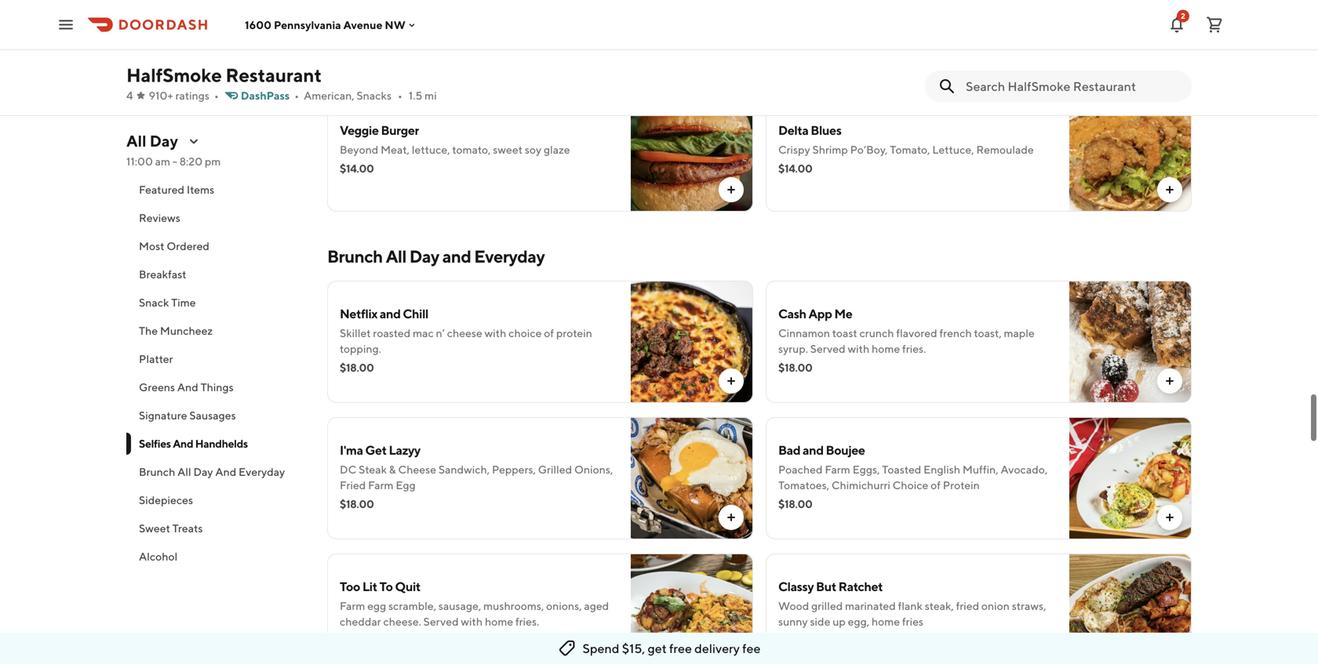 Task type: vqa. For each thing, say whether or not it's contained in the screenshot.


Task type: locate. For each thing, give the bounding box(es) containing it.
0 horizontal spatial $14.00
[[340, 162, 374, 175]]

home for wood
[[872, 616, 900, 629]]

home inside the too lit to quit farm egg scramble, sausage, mushrooms, onions, aged cheddar cheese. served with home fries.
[[485, 616, 513, 629]]

fries. inside the too lit to quit farm egg scramble, sausage, mushrooms, onions, aged cheddar cheese. served with home fries.
[[516, 616, 539, 629]]

served
[[810, 343, 846, 355], [423, 616, 459, 629]]

fried
[[340, 479, 366, 492]]

$18.00 down topping.
[[340, 361, 374, 374]]

brunch all day and everyday
[[327, 246, 545, 267]]

add item to cart image
[[1164, 47, 1176, 60], [725, 184, 738, 196], [1164, 184, 1176, 196], [725, 375, 738, 388], [725, 512, 738, 524]]

0 vertical spatial cheddar
[[374, 0, 415, 12]]

day up am
[[150, 132, 178, 150]]

2 $14.00 from the left
[[778, 162, 813, 175]]

home
[[872, 343, 900, 355], [485, 616, 513, 629], [872, 616, 900, 629]]

snacks
[[357, 89, 392, 102]]

1 vertical spatial fries.
[[516, 616, 539, 629]]

quesadilla image
[[631, 0, 753, 75]]

0 vertical spatial with
[[485, 327, 506, 340]]

fries. down 'flavored'
[[902, 343, 926, 355]]

day inside button
[[193, 466, 213, 479]]

1 horizontal spatial and
[[442, 246, 471, 267]]

0 vertical spatial grilled
[[458, 0, 489, 12]]

lazyy
[[389, 443, 421, 458]]

spend $15, get free delivery fee
[[583, 641, 761, 656]]

cheddar down egg
[[340, 616, 381, 629]]

1 vertical spatial farm
[[368, 479, 394, 492]]

breakfast
[[139, 268, 186, 281]]

0 horizontal spatial and
[[380, 306, 401, 321]]

day down selfies and handhelds on the bottom
[[193, 466, 213, 479]]

open menu image
[[56, 15, 75, 34]]

halfsmoke
[[126, 64, 222, 86]]

ratings
[[175, 89, 209, 102]]

day
[[150, 132, 178, 150], [409, 246, 439, 267], [193, 466, 213, 479]]

$18.00 down "syrup."
[[778, 361, 813, 374]]

0 vertical spatial onions,
[[544, 0, 579, 12]]

& inside i'ma get lazyy dc steak & cheese sandwich, peppers, grilled onions, fried farm egg $18.00
[[389, 463, 396, 476]]

brunch
[[327, 246, 383, 267], [139, 466, 175, 479]]

most
[[139, 240, 164, 253]]

1 horizontal spatial $14.00
[[778, 162, 813, 175]]

• for 910+ ratings •
[[214, 89, 219, 102]]

notification bell image
[[1168, 15, 1186, 34]]

delivery
[[695, 641, 740, 656]]

• left 1.5 at the top left of the page
[[398, 89, 402, 102]]

halfsmoke restaurant
[[126, 64, 322, 86]]

fries. down "mushrooms," at bottom
[[516, 616, 539, 629]]

grilled for cheddar
[[458, 0, 489, 12]]

i'ma get lazyy image
[[631, 417, 753, 540]]

&
[[365, 0, 372, 12], [535, 0, 542, 12], [389, 463, 396, 476]]

0 vertical spatial farm
[[825, 463, 850, 476]]

2 vertical spatial and
[[803, 443, 824, 458]]

and inside bad and boujee poached farm eggs, toasted english muffin, avocado, tomatoes, chimichurri  choice of protein $18.00
[[803, 443, 824, 458]]

of right choice
[[544, 327, 554, 340]]

netflix
[[340, 306, 378, 321]]

grilled inside jack & cheddar cheese, grilled peppers & onions, charred tomato salsa, guacamole, sour cream
[[458, 0, 489, 12]]

the muncheez button
[[126, 317, 308, 345]]

2 horizontal spatial farm
[[825, 463, 850, 476]]

1 $14.00 from the left
[[340, 162, 374, 175]]

2 vertical spatial with
[[461, 616, 483, 629]]

burger
[[381, 123, 419, 138]]

$18.00 inside cash app me cinnamon toast crunch flavored french toast, maple syrup. served with home fries. $18.00
[[778, 361, 813, 374]]

and up roasted
[[380, 306, 401, 321]]

protein
[[943, 479, 980, 492]]

0 vertical spatial everyday
[[474, 246, 545, 267]]

with left choice
[[485, 327, 506, 340]]

add item to cart image for i'ma get lazyy
[[725, 512, 738, 524]]

and right selfies
[[173, 437, 193, 450]]

• down halfsmoke restaurant
[[214, 89, 219, 102]]

0 horizontal spatial •
[[214, 89, 219, 102]]

fries. inside cash app me cinnamon toast crunch flavored french toast, maple syrup. served with home fries. $18.00
[[902, 343, 926, 355]]

0 horizontal spatial brunch
[[139, 466, 175, 479]]

1 horizontal spatial all
[[177, 466, 191, 479]]

1 vertical spatial day
[[409, 246, 439, 267]]

1600 pennsylvania avenue nw button
[[245, 18, 418, 31]]

2 horizontal spatial all
[[386, 246, 406, 267]]

to
[[379, 579, 393, 594]]

farm inside the too lit to quit farm egg scramble, sausage, mushrooms, onions, aged cheddar cheese. served with home fries.
[[340, 600, 365, 613]]

1 vertical spatial cheddar
[[340, 616, 381, 629]]

grilled up guacamole,
[[458, 0, 489, 12]]

time
[[171, 296, 196, 309]]

1 vertical spatial grilled
[[811, 600, 843, 613]]

and for things
[[177, 381, 198, 394]]

brunch inside brunch all day and everyday button
[[139, 466, 175, 479]]

of inside bad and boujee poached farm eggs, toasted english muffin, avocado, tomatoes, chimichurri  choice of protein $18.00
[[931, 479, 941, 492]]

cheese.
[[383, 616, 421, 629]]

reviews
[[139, 211, 180, 224]]

1 vertical spatial and
[[173, 437, 193, 450]]

2 vertical spatial all
[[177, 466, 191, 479]]

and up 'cheese'
[[442, 246, 471, 267]]

dc
[[340, 463, 356, 476]]

& right jack
[[365, 0, 372, 12]]

brunch down selfies
[[139, 466, 175, 479]]

with down sausage,
[[461, 616, 483, 629]]

all up "chill"
[[386, 246, 406, 267]]

fries.
[[902, 343, 926, 355], [516, 616, 539, 629]]

tomato,
[[890, 143, 930, 156]]

1 vertical spatial and
[[380, 306, 401, 321]]

i'ma get lazyy dc steak & cheese sandwich, peppers, grilled onions, fried farm egg $18.00
[[340, 443, 613, 511]]

0 horizontal spatial everyday
[[239, 466, 285, 479]]

$18.00 down the fried
[[340, 498, 374, 511]]

cream
[[531, 15, 562, 27]]

grilled inside classy but ratchet wood grilled marinated flank steak, fried onion straws, sunny side up egg, home fries
[[811, 600, 843, 613]]

0 horizontal spatial fries.
[[516, 616, 539, 629]]

brunch all day and everyday
[[139, 466, 285, 479]]

with down toast
[[848, 343, 870, 355]]

1 horizontal spatial fries.
[[902, 343, 926, 355]]

4
[[126, 89, 133, 102]]

1 vertical spatial all
[[386, 246, 406, 267]]

0 horizontal spatial all
[[126, 132, 146, 150]]

cheese,
[[418, 0, 456, 12]]

1 horizontal spatial of
[[931, 479, 941, 492]]

grilled
[[458, 0, 489, 12], [811, 600, 843, 613]]

and for bad and boujee
[[803, 443, 824, 458]]

farm down "too"
[[340, 600, 365, 613]]

1 vertical spatial with
[[848, 343, 870, 355]]

sandwich,
[[439, 463, 490, 476]]

home inside classy but ratchet wood grilled marinated flank steak, fried onion straws, sunny side up egg, home fries
[[872, 616, 900, 629]]

skillet
[[340, 327, 371, 340]]

farm inside bad and boujee poached farm eggs, toasted english muffin, avocado, tomatoes, chimichurri  choice of protein $18.00
[[825, 463, 850, 476]]

farm down boujee
[[825, 463, 850, 476]]

and for handhelds
[[173, 437, 193, 450]]

everyday inside brunch all day and everyday button
[[239, 466, 285, 479]]

cheddar inside the too lit to quit farm egg scramble, sausage, mushrooms, onions, aged cheddar cheese. served with home fries.
[[340, 616, 381, 629]]

1 horizontal spatial &
[[389, 463, 396, 476]]

$18.00
[[340, 361, 374, 374], [778, 361, 813, 374], [340, 498, 374, 511], [778, 498, 813, 511]]

0 vertical spatial of
[[544, 327, 554, 340]]

onions,
[[544, 0, 579, 12], [546, 600, 582, 613]]

& up cream
[[535, 0, 542, 12]]

$14.00 down crispy
[[778, 162, 813, 175]]

farm down steak
[[368, 479, 394, 492]]

chimichurri
[[832, 479, 890, 492]]

all
[[126, 132, 146, 150], [386, 246, 406, 267], [177, 466, 191, 479]]

8:20
[[179, 155, 203, 168]]

0 horizontal spatial of
[[544, 327, 554, 340]]

served down sausage,
[[423, 616, 459, 629]]

•
[[214, 89, 219, 102], [294, 89, 299, 102], [398, 89, 402, 102]]

add item to cart image for netflix and chill
[[725, 375, 738, 388]]

wood
[[778, 600, 809, 613]]

all up 11:00
[[126, 132, 146, 150]]

$18.00 down tomatoes,
[[778, 498, 813, 511]]

most ordered
[[139, 240, 209, 253]]

the walk of shame image
[[1069, 0, 1192, 75]]

0 horizontal spatial grilled
[[458, 0, 489, 12]]

2 horizontal spatial day
[[409, 246, 439, 267]]

1 horizontal spatial served
[[810, 343, 846, 355]]

home down crunch
[[872, 343, 900, 355]]

delta
[[778, 123, 809, 138]]

and
[[177, 381, 198, 394], [173, 437, 193, 450], [215, 466, 236, 479]]

0 horizontal spatial farm
[[340, 600, 365, 613]]

egg,
[[848, 616, 869, 629]]

and inside netflix and chill skillet roasted mac n' cheese with choice of protein topping. $18.00
[[380, 306, 401, 321]]

glaze
[[544, 143, 570, 156]]

0 horizontal spatial served
[[423, 616, 459, 629]]

home down the marinated
[[872, 616, 900, 629]]

add item to cart image for cash app me
[[1164, 375, 1176, 388]]

1 horizontal spatial brunch
[[327, 246, 383, 267]]

lettuce,
[[412, 143, 450, 156]]

• down restaurant
[[294, 89, 299, 102]]

2 horizontal spatial •
[[398, 89, 402, 102]]

everyday down handhelds
[[239, 466, 285, 479]]

spend
[[583, 641, 620, 656]]

2 vertical spatial day
[[193, 466, 213, 479]]

2 vertical spatial farm
[[340, 600, 365, 613]]

of inside netflix and chill skillet roasted mac n' cheese with choice of protein topping. $18.00
[[544, 327, 554, 340]]

0 horizontal spatial day
[[150, 132, 178, 150]]

and down handhelds
[[215, 466, 236, 479]]

everyday up choice
[[474, 246, 545, 267]]

all inside button
[[177, 466, 191, 479]]

get
[[648, 641, 667, 656]]

all down selfies and handhelds on the bottom
[[177, 466, 191, 479]]

and up poached
[[803, 443, 824, 458]]

$18.00 inside netflix and chill skillet roasted mac n' cheese with choice of protein topping. $18.00
[[340, 361, 374, 374]]

breakfast button
[[126, 261, 308, 289]]

flank
[[898, 600, 923, 613]]

2 horizontal spatial and
[[803, 443, 824, 458]]

0 horizontal spatial &
[[365, 0, 372, 12]]

onions, up cream
[[544, 0, 579, 12]]

910+ ratings •
[[149, 89, 219, 102]]

& right steak
[[389, 463, 396, 476]]

everyday for brunch all day and everyday
[[239, 466, 285, 479]]

classy but ratchet wood grilled marinated flank steak, fried onion straws, sunny side up egg, home fries
[[778, 579, 1046, 629]]

and up signature sausages
[[177, 381, 198, 394]]

all for brunch all day and everyday
[[177, 466, 191, 479]]

brunch all day and everyday button
[[126, 458, 308, 486]]

11:00
[[126, 155, 153, 168]]

greens and things button
[[126, 373, 308, 402]]

free
[[669, 641, 692, 656]]

1 vertical spatial everyday
[[239, 466, 285, 479]]

greens
[[139, 381, 175, 394]]

2 vertical spatial and
[[215, 466, 236, 479]]

0 vertical spatial and
[[442, 246, 471, 267]]

onions, left "aged"
[[546, 600, 582, 613]]

0 vertical spatial and
[[177, 381, 198, 394]]

1 vertical spatial brunch
[[139, 466, 175, 479]]

day up "chill"
[[409, 246, 439, 267]]

home down "mushrooms," at bottom
[[485, 616, 513, 629]]

0 vertical spatial served
[[810, 343, 846, 355]]

1 • from the left
[[214, 89, 219, 102]]

0 vertical spatial fries.
[[902, 343, 926, 355]]

1 vertical spatial of
[[931, 479, 941, 492]]

0 vertical spatial brunch
[[327, 246, 383, 267]]

soy
[[525, 143, 542, 156]]

$14.00
[[340, 162, 374, 175], [778, 162, 813, 175]]

3 • from the left
[[398, 89, 402, 102]]

cheddar up tomato
[[374, 0, 415, 12]]

1 vertical spatial served
[[423, 616, 459, 629]]

delta blues crispy shrimp po'boy, tomato, lettuce, remoulade $14.00
[[778, 123, 1034, 175]]

1 horizontal spatial •
[[294, 89, 299, 102]]

1 horizontal spatial farm
[[368, 479, 394, 492]]

side
[[810, 616, 831, 629]]

ratchet
[[839, 579, 883, 594]]

tomato,
[[452, 143, 491, 156]]

1 horizontal spatial grilled
[[811, 600, 843, 613]]

roasted
[[373, 327, 411, 340]]

grilled up side
[[811, 600, 843, 613]]

$14.00 down 'beyond'
[[340, 162, 374, 175]]

toast
[[832, 327, 857, 340]]

treats
[[172, 522, 203, 535]]

served inside the too lit to quit farm egg scramble, sausage, mushrooms, onions, aged cheddar cheese. served with home fries.
[[423, 616, 459, 629]]

2 horizontal spatial with
[[848, 343, 870, 355]]

brunch up netflix
[[327, 246, 383, 267]]

1 horizontal spatial with
[[485, 327, 506, 340]]

add item to cart image
[[725, 47, 738, 60], [1164, 375, 1176, 388], [1164, 512, 1176, 524], [725, 648, 738, 661]]

910+
[[149, 89, 173, 102]]

1 vertical spatial onions,
[[546, 600, 582, 613]]

served down toast
[[810, 343, 846, 355]]

of down english
[[931, 479, 941, 492]]

1 horizontal spatial day
[[193, 466, 213, 479]]

fee
[[742, 641, 761, 656]]

featured
[[139, 183, 184, 196]]

$15,
[[622, 641, 645, 656]]

1 horizontal spatial everyday
[[474, 246, 545, 267]]

0 horizontal spatial with
[[461, 616, 483, 629]]



Task type: describe. For each thing, give the bounding box(es) containing it.
avenue
[[343, 18, 383, 31]]

english
[[924, 463, 960, 476]]

dashpass •
[[241, 89, 299, 102]]

2 • from the left
[[294, 89, 299, 102]]

the muncheez
[[139, 324, 213, 337]]

signature sausages
[[139, 409, 236, 422]]

netflix and chill skillet roasted mac n' cheese with choice of protein topping. $18.00
[[340, 306, 592, 374]]

classy
[[778, 579, 814, 594]]

bad
[[778, 443, 801, 458]]

n'
[[436, 327, 445, 340]]

cheese
[[398, 463, 436, 476]]

grilled for ratchet
[[811, 600, 843, 613]]

with inside netflix and chill skillet roasted mac n' cheese with choice of protein topping. $18.00
[[485, 327, 506, 340]]

sweet treats button
[[126, 515, 308, 543]]

everyday for brunch all day and everyday
[[474, 246, 545, 267]]

jack & cheddar cheese, grilled peppers & onions, charred tomato salsa, guacamole, sour cream
[[340, 0, 579, 27]]

things
[[201, 381, 234, 394]]

jack
[[340, 0, 363, 12]]

add item to cart image for delta blues
[[1164, 184, 1176, 196]]

farm for to
[[340, 600, 365, 613]]

cash app me cinnamon toast crunch flavored french toast, maple syrup. served with home fries. $18.00
[[778, 306, 1035, 374]]

classy but ratchet image
[[1069, 554, 1192, 665]]

alcohol button
[[126, 543, 308, 571]]

add item to cart image for too lit to quit
[[725, 648, 738, 661]]

french
[[940, 327, 972, 340]]

brunch for brunch all day and everyday
[[327, 246, 383, 267]]

netflix and chill image
[[631, 281, 753, 403]]

veggie
[[340, 123, 379, 138]]

quit
[[395, 579, 421, 594]]

i'ma
[[340, 443, 363, 458]]

sausages
[[189, 409, 236, 422]]

toasted
[[882, 463, 921, 476]]

remoulade
[[976, 143, 1034, 156]]

straws,
[[1012, 600, 1046, 613]]

1.5
[[409, 89, 422, 102]]

sour
[[507, 15, 528, 27]]

add item to cart image for bad and boujee
[[1164, 512, 1176, 524]]

onions, inside the too lit to quit farm egg scramble, sausage, mushrooms, onions, aged cheddar cheese. served with home fries.
[[546, 600, 582, 613]]

egg
[[367, 600, 386, 613]]

$14.00 inside veggie burger beyond meat, lettuce, tomato, sweet soy glaze $14.00
[[340, 162, 374, 175]]

am
[[155, 155, 170, 168]]

sausage,
[[439, 600, 481, 613]]

mi
[[425, 89, 437, 102]]

too lit to quit farm egg scramble, sausage, mushrooms, onions, aged cheddar cheese. served with home fries.
[[340, 579, 609, 629]]

11:00 am - 8:20 pm
[[126, 155, 221, 168]]

but
[[816, 579, 836, 594]]

2
[[1181, 11, 1186, 20]]

cheddar inside jack & cheddar cheese, grilled peppers & onions, charred tomato salsa, guacamole, sour cream
[[374, 0, 415, 12]]

farm inside i'ma get lazyy dc steak & cheese sandwich, peppers, grilled onions, fried farm egg $18.00
[[368, 479, 394, 492]]

marinated
[[845, 600, 896, 613]]

crispy
[[778, 143, 810, 156]]

2 horizontal spatial &
[[535, 0, 542, 12]]

app
[[809, 306, 832, 321]]

home for quit
[[485, 616, 513, 629]]

with inside the too lit to quit farm egg scramble, sausage, mushrooms, onions, aged cheddar cheese. served with home fries.
[[461, 616, 483, 629]]

day for brunch all day and everyday
[[193, 466, 213, 479]]

blues
[[811, 123, 842, 138]]

sweet
[[493, 143, 523, 156]]

up
[[833, 616, 846, 629]]

0 vertical spatial day
[[150, 132, 178, 150]]

grilled
[[538, 463, 572, 476]]

signature
[[139, 409, 187, 422]]

farm for boujee
[[825, 463, 850, 476]]

veggie burger image
[[631, 89, 753, 212]]

peppers,
[[492, 463, 536, 476]]

onions,
[[574, 463, 613, 476]]

handhelds
[[195, 437, 248, 450]]

american,
[[304, 89, 354, 102]]

meat,
[[381, 143, 410, 156]]

served inside cash app me cinnamon toast crunch flavored french toast, maple syrup. served with home fries. $18.00
[[810, 343, 846, 355]]

sunny
[[778, 616, 808, 629]]

all for brunch all day and everyday
[[386, 246, 406, 267]]

and for netflix and chill
[[380, 306, 401, 321]]

$18.00 inside bad and boujee poached farm eggs, toasted english muffin, avocado, tomatoes, chimichurri  choice of protein $18.00
[[778, 498, 813, 511]]

greens and things
[[139, 381, 234, 394]]

0 items, open order cart image
[[1205, 15, 1224, 34]]

salsa,
[[419, 15, 445, 27]]

1600 pennsylvania avenue nw
[[245, 18, 406, 31]]

chill
[[403, 306, 428, 321]]

avocado,
[[1001, 463, 1048, 476]]

charred
[[340, 15, 378, 27]]

shrimp
[[812, 143, 848, 156]]

muffin,
[[963, 463, 999, 476]]

sweet
[[139, 522, 170, 535]]

poached
[[778, 463, 823, 476]]

scramble,
[[388, 600, 436, 613]]

0 vertical spatial all
[[126, 132, 146, 150]]

selfies and handhelds
[[139, 437, 248, 450]]

choice
[[893, 479, 929, 492]]

brunch for brunch all day and everyday
[[139, 466, 175, 479]]

selfies
[[139, 437, 171, 450]]

lettuce,
[[932, 143, 974, 156]]

bad and boujee image
[[1069, 417, 1192, 540]]

choice
[[509, 327, 542, 340]]

alcohol
[[139, 550, 178, 563]]

lit
[[362, 579, 377, 594]]

steak
[[359, 463, 387, 476]]

protein
[[556, 327, 592, 340]]

• for american, snacks • 1.5 mi
[[398, 89, 402, 102]]

Item Search search field
[[966, 78, 1179, 95]]

boujee
[[826, 443, 865, 458]]

mushrooms,
[[483, 600, 544, 613]]

with inside cash app me cinnamon toast crunch flavored french toast, maple syrup. served with home fries. $18.00
[[848, 343, 870, 355]]

menus image
[[188, 135, 200, 148]]

onions, inside jack & cheddar cheese, grilled peppers & onions, charred tomato salsa, guacamole, sour cream
[[544, 0, 579, 12]]

home inside cash app me cinnamon toast crunch flavored french toast, maple syrup. served with home fries. $18.00
[[872, 343, 900, 355]]

snack time button
[[126, 289, 308, 317]]

bad and boujee poached farm eggs, toasted english muffin, avocado, tomatoes, chimichurri  choice of protein $18.00
[[778, 443, 1048, 511]]

po'boy,
[[850, 143, 888, 156]]

cash app me image
[[1069, 281, 1192, 403]]

the
[[139, 324, 158, 337]]

dashpass
[[241, 89, 290, 102]]

add item to cart image for veggie burger
[[725, 184, 738, 196]]

me
[[834, 306, 852, 321]]

too lit to quit image
[[631, 554, 753, 665]]

day for brunch all day and everyday
[[409, 246, 439, 267]]

snack time
[[139, 296, 196, 309]]

delta blues image
[[1069, 89, 1192, 212]]

snack
[[139, 296, 169, 309]]

$18.00 inside i'ma get lazyy dc steak & cheese sandwich, peppers, grilled onions, fried farm egg $18.00
[[340, 498, 374, 511]]

muncheez
[[160, 324, 213, 337]]

crunch
[[860, 327, 894, 340]]

$14.00 inside "delta blues crispy shrimp po'boy, tomato, lettuce, remoulade $14.00"
[[778, 162, 813, 175]]



